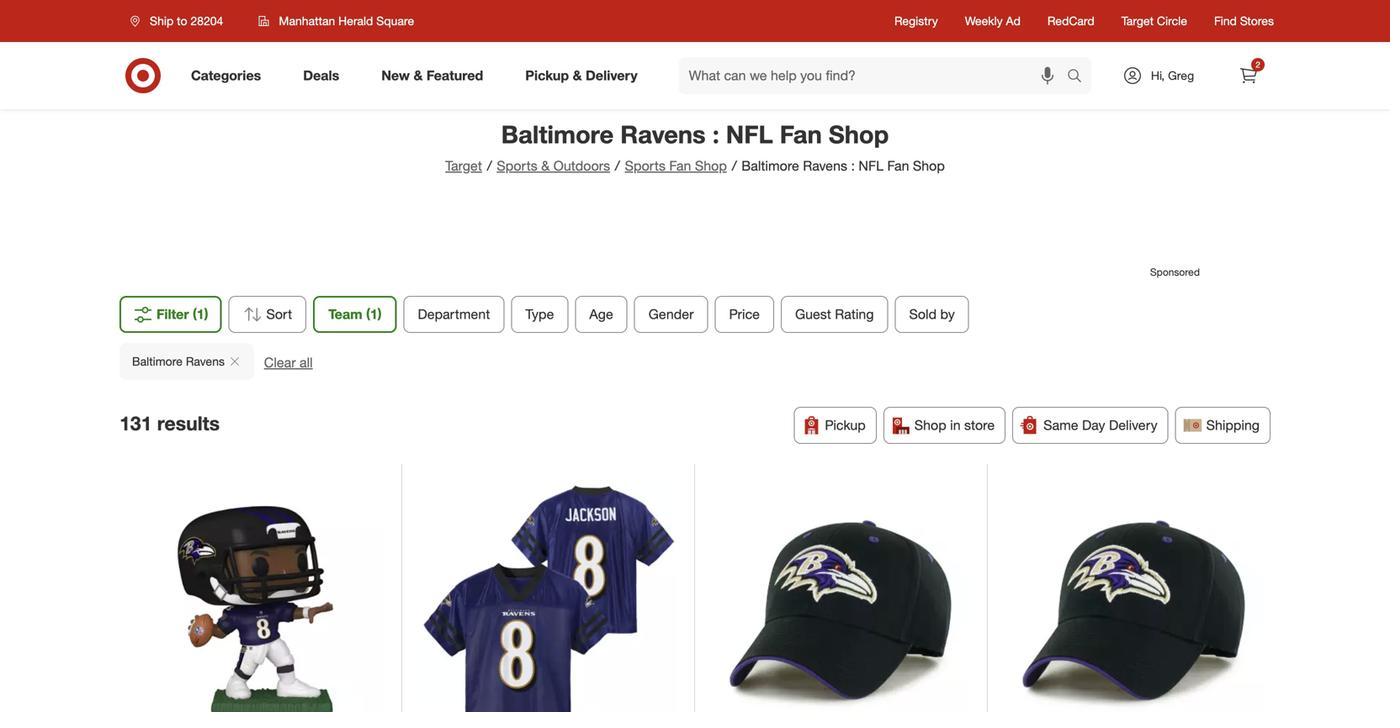 Task type: locate. For each thing, give the bounding box(es) containing it.
0 vertical spatial delivery
[[586, 67, 638, 84]]

circle
[[1157, 13, 1188, 28]]

1 sports from the left
[[497, 158, 538, 174]]

2 horizontal spatial baltimore
[[742, 158, 800, 174]]

1 vertical spatial pickup
[[825, 418, 866, 434]]

stores
[[1241, 13, 1274, 28]]

ship to 28204 button
[[120, 6, 241, 36]]

0 horizontal spatial nfl
[[726, 120, 773, 149]]

1 vertical spatial baltimore ravens : nfl fan shop
[[742, 158, 945, 174]]

sports right outdoors
[[625, 158, 666, 174]]

sports
[[497, 158, 538, 174], [625, 158, 666, 174]]

:
[[713, 120, 719, 149], [851, 158, 855, 174]]

(1) inside button
[[193, 306, 208, 323]]

1 horizontal spatial sports
[[625, 158, 666, 174]]

shop
[[829, 120, 889, 149], [695, 158, 727, 174], [913, 158, 945, 174], [915, 418, 947, 434]]

outdoors
[[554, 158, 610, 174]]

ship
[[150, 13, 174, 28]]

0 vertical spatial nfl
[[726, 120, 773, 149]]

pickup
[[525, 67, 569, 84], [825, 418, 866, 434]]

0 vertical spatial pickup
[[525, 67, 569, 84]]

(1) right team
[[366, 306, 382, 323]]

0 horizontal spatial target
[[445, 158, 482, 174]]

nfl baltimore ravens moneymaker snap hat image
[[1005, 481, 1265, 713], [1005, 481, 1265, 713]]

28204
[[191, 13, 223, 28]]

nfl
[[726, 120, 773, 149], [859, 158, 884, 174]]

0 horizontal spatial :
[[713, 120, 719, 149]]

& for pickup
[[573, 67, 582, 84]]

(1) for team (1)
[[366, 306, 382, 323]]

baltimore ravens button
[[120, 343, 254, 380]]

1 horizontal spatial :
[[851, 158, 855, 174]]

(1) for filter (1)
[[193, 306, 208, 323]]

2 horizontal spatial fan
[[888, 158, 909, 174]]

0 horizontal spatial sports
[[497, 158, 538, 174]]

find
[[1215, 13, 1237, 28]]

sort button
[[229, 296, 307, 333]]

new & featured link
[[367, 57, 504, 94]]

pickup & delivery link
[[511, 57, 659, 94]]

2 vertical spatial baltimore
[[132, 354, 183, 369]]

target for target
[[445, 158, 482, 174]]

0 horizontal spatial (1)
[[193, 306, 208, 323]]

0 vertical spatial target
[[1122, 13, 1154, 28]]

sold
[[910, 306, 937, 323]]

pickup for pickup & delivery
[[525, 67, 569, 84]]

& for sports
[[541, 158, 550, 174]]

shop inside shop in store button
[[915, 418, 947, 434]]

1 vertical spatial target
[[445, 158, 482, 174]]

greg
[[1168, 68, 1195, 83]]

new
[[382, 67, 410, 84]]

sort
[[266, 306, 292, 323]]

baltimore inside button
[[132, 354, 183, 369]]

sports right target link
[[497, 158, 538, 174]]

target
[[1122, 13, 1154, 28], [445, 158, 482, 174]]

1 horizontal spatial ravens
[[621, 120, 706, 149]]

0 vertical spatial baltimore
[[501, 120, 614, 149]]

ad
[[1006, 13, 1021, 28]]

categories link
[[177, 57, 282, 94]]

square
[[377, 13, 414, 28]]

2 vertical spatial ravens
[[186, 354, 225, 369]]

to
[[177, 13, 187, 28]]

pickup for pickup
[[825, 418, 866, 434]]

1 horizontal spatial (1)
[[366, 306, 382, 323]]

1 (1) from the left
[[193, 306, 208, 323]]

sports & outdoors link
[[497, 158, 610, 174]]

0 horizontal spatial &
[[414, 67, 423, 84]]

1 horizontal spatial nfl
[[859, 158, 884, 174]]

2 (1) from the left
[[366, 306, 382, 323]]

delivery inside button
[[1109, 418, 1158, 434]]

funko pop! nfl: baltimore ravens lamar jackson image
[[126, 481, 385, 713], [126, 481, 385, 713]]

clear all
[[264, 355, 313, 371]]

0 horizontal spatial pickup
[[525, 67, 569, 84]]

baltimore ravens : nfl fan shop
[[501, 120, 889, 149], [742, 158, 945, 174]]

hi,
[[1151, 68, 1165, 83]]

shop in store
[[915, 418, 995, 434]]

type button
[[511, 296, 569, 333]]

2 sports from the left
[[625, 158, 666, 174]]

pickup inside pickup 'button'
[[825, 418, 866, 434]]

find stores
[[1215, 13, 1274, 28]]

0 horizontal spatial ravens
[[186, 354, 225, 369]]

0 horizontal spatial delivery
[[586, 67, 638, 84]]

2 horizontal spatial ravens
[[803, 158, 848, 174]]

delivery
[[586, 67, 638, 84], [1109, 418, 1158, 434]]

target link
[[445, 158, 482, 174]]

0 vertical spatial ravens
[[621, 120, 706, 149]]

ravens
[[621, 120, 706, 149], [803, 158, 848, 174], [186, 354, 225, 369]]

ship to 28204
[[150, 13, 223, 28]]

same
[[1044, 418, 1079, 434]]

fan
[[780, 120, 822, 149], [670, 158, 691, 174], [888, 158, 909, 174]]

& for new
[[414, 67, 423, 84]]

0 horizontal spatial fan
[[670, 158, 691, 174]]

sports fan shop
[[625, 158, 727, 174]]

herald
[[339, 13, 373, 28]]

1 horizontal spatial &
[[541, 158, 550, 174]]

manhattan herald square button
[[248, 6, 425, 36]]

store
[[965, 418, 995, 434]]

2 horizontal spatial &
[[573, 67, 582, 84]]

pickup button
[[794, 407, 877, 444]]

pickup & delivery
[[525, 67, 638, 84]]

1 vertical spatial :
[[851, 158, 855, 174]]

(1) right filter
[[193, 306, 208, 323]]

clear
[[264, 355, 296, 371]]

1 vertical spatial nfl
[[859, 158, 884, 174]]

1 horizontal spatial delivery
[[1109, 418, 1158, 434]]

nfl baltimore ravens boys' moneymaker snap hat image
[[712, 481, 971, 713], [712, 481, 971, 713]]

1 horizontal spatial target
[[1122, 13, 1154, 28]]

0 horizontal spatial baltimore
[[132, 354, 183, 369]]

registry
[[895, 13, 938, 28]]

day
[[1083, 418, 1106, 434]]

1 horizontal spatial pickup
[[825, 418, 866, 434]]

baltimore
[[501, 120, 614, 149], [742, 158, 800, 174], [132, 354, 183, 369]]

new & featured
[[382, 67, 483, 84]]

pickup inside pickup & delivery link
[[525, 67, 569, 84]]

0 vertical spatial :
[[713, 120, 719, 149]]

131
[[120, 412, 152, 436]]

&
[[414, 67, 423, 84], [573, 67, 582, 84], [541, 158, 550, 174]]

nfl baltimore ravens toddler boys' short sleeve jackson jersey image
[[419, 481, 678, 713], [419, 481, 678, 713]]

1 vertical spatial delivery
[[1109, 418, 1158, 434]]



Task type: describe. For each thing, give the bounding box(es) containing it.
department
[[418, 306, 490, 323]]

sold by button
[[895, 296, 969, 333]]

results
[[157, 412, 220, 436]]

gender
[[649, 306, 694, 323]]

weekly ad link
[[965, 13, 1021, 29]]

featured
[[427, 67, 483, 84]]

hi, greg
[[1151, 68, 1195, 83]]

What can we help you find? suggestions appear below search field
[[679, 57, 1072, 94]]

manhattan
[[279, 13, 335, 28]]

age
[[590, 306, 613, 323]]

weekly ad
[[965, 13, 1021, 28]]

shipping
[[1207, 418, 1260, 434]]

target circle link
[[1122, 13, 1188, 29]]

price
[[729, 306, 760, 323]]

filter (1)
[[157, 306, 208, 323]]

shop in store button
[[884, 407, 1006, 444]]

team (1)
[[328, 306, 382, 323]]

delivery for pickup & delivery
[[586, 67, 638, 84]]

ravens inside button
[[186, 354, 225, 369]]

clear all button
[[264, 354, 313, 373]]

rating
[[835, 306, 874, 323]]

redcard
[[1048, 13, 1095, 28]]

age button
[[575, 296, 628, 333]]

shipping button
[[1176, 407, 1271, 444]]

1 horizontal spatial baltimore
[[501, 120, 614, 149]]

baltimore ravens
[[132, 354, 225, 369]]

guest
[[795, 306, 832, 323]]

gender button
[[634, 296, 708, 333]]

target for target circle
[[1122, 13, 1154, 28]]

1 vertical spatial baltimore
[[742, 158, 800, 174]]

manhattan herald square
[[279, 13, 414, 28]]

type
[[526, 306, 554, 323]]

0 vertical spatial baltimore ravens : nfl fan shop
[[501, 120, 889, 149]]

deals
[[303, 67, 339, 84]]

1 vertical spatial ravens
[[803, 158, 848, 174]]

guest rating button
[[781, 296, 888, 333]]

redcard link
[[1048, 13, 1095, 29]]

131 results
[[120, 412, 220, 436]]

team
[[328, 306, 362, 323]]

weekly
[[965, 13, 1003, 28]]

filter (1) button
[[120, 296, 222, 333]]

by
[[941, 306, 955, 323]]

1 horizontal spatial fan
[[780, 120, 822, 149]]

all
[[300, 355, 313, 371]]

in
[[950, 418, 961, 434]]

guest rating
[[795, 306, 874, 323]]

search
[[1060, 69, 1100, 85]]

sports & outdoors
[[497, 158, 610, 174]]

sports fan shop link
[[625, 158, 727, 174]]

department button
[[404, 296, 505, 333]]

price button
[[715, 296, 774, 333]]

sports for sports & outdoors
[[497, 158, 538, 174]]

target circle
[[1122, 13, 1188, 28]]

sold by
[[910, 306, 955, 323]]

deals link
[[289, 57, 360, 94]]

sponsored
[[1151, 266, 1200, 278]]

find stores link
[[1215, 13, 1274, 29]]

sports for sports fan shop
[[625, 158, 666, 174]]

same day delivery button
[[1013, 407, 1169, 444]]

delivery for same day delivery
[[1109, 418, 1158, 434]]

search button
[[1060, 57, 1100, 98]]

same day delivery
[[1044, 418, 1158, 434]]

filter
[[157, 306, 189, 323]]

2
[[1256, 59, 1261, 70]]

registry link
[[895, 13, 938, 29]]

categories
[[191, 67, 261, 84]]

2 link
[[1231, 57, 1268, 94]]



Task type: vqa. For each thing, say whether or not it's contained in the screenshot.
Advertisement 'Element'
no



